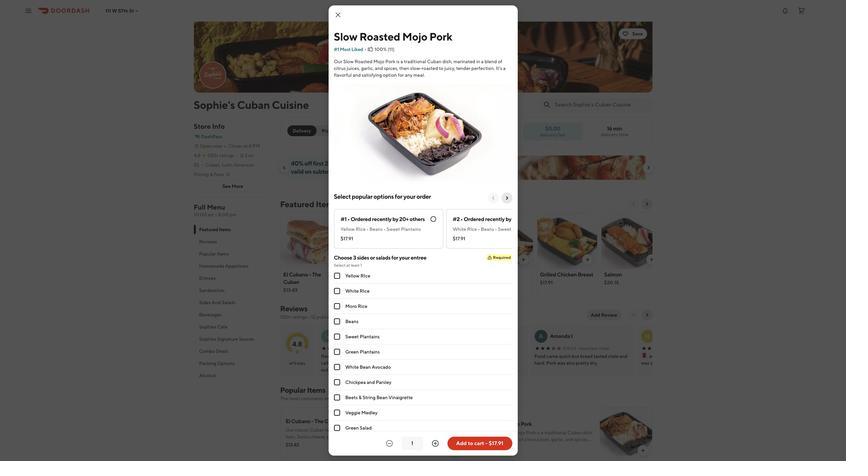 Task type: vqa. For each thing, say whether or not it's contained in the screenshot.
DashMart image
no



Task type: describe. For each thing, give the bounding box(es) containing it.
rice
[[358, 304, 368, 309]]

more
[[232, 184, 244, 189]]

ordered for #1
[[351, 216, 371, 222]]

st
[[129, 8, 134, 13]]

rice for white rice • beans • sweet plantains
[[468, 227, 478, 232]]

1 horizontal spatial #1
[[341, 216, 347, 222]]

citrus inside "slow roasted mojo pork our slow roasted mojo pork is a traditional cuban dish, marinated in a blend of citrus juices, garlic, and spices, then slow-roasted to juicy, tender perfection. it's a flavorful and satisfying option for any meal."
[[525, 437, 537, 442]]

white for white rice • beans • sweet plantains
[[453, 227, 467, 232]]

el cubano - the cuban $13.43
[[283, 271, 321, 293]]

crispy
[[321, 441, 334, 446]]

and
[[212, 300, 221, 305]]

features
[[326, 427, 343, 433]]

blend inside our slow roasted mojo pork is a traditional cuban dish, marinated in a blend of citrus juices, garlic, and spices, then slow-roasted to juicy, tender perfection. it's a flavorful and satisfying option for any meal.
[[485, 59, 497, 64]]

w
[[112, 8, 117, 13]]

stars
[[297, 361, 305, 366]]

select popular options for your order
[[334, 193, 431, 200]]

1 vertical spatial 100%
[[498, 445, 510, 450]]

homemade appetizers button
[[194, 260, 272, 272]]

10:00
[[194, 212, 207, 217]]

sophies for sophies signature sauces
[[199, 336, 216, 342]]

plantains right l
[[360, 334, 380, 339]]

previous image for next icon on the right top of page
[[491, 195, 497, 201]]

next image
[[645, 312, 650, 318]]

salmon image
[[602, 212, 662, 269]]

it's inside "slow roasted mojo pork our slow roasted mojo pork is a traditional cuban dish, marinated in a blend of citrus juices, garlic, and spices, then slow-roasted to juicy, tender perfection. it's a flavorful and satisfying option for any meal."
[[572, 444, 578, 449]]

slow inside our slow roasted mojo pork is a traditional cuban dish, marinated in a blend of citrus juices, garlic, and spices, then slow-roasted to juicy, tender perfection. it's a flavorful and satisfying option for any meal.
[[344, 59, 354, 64]]

i
[[572, 333, 573, 339]]

- for el cubano - the cuban our classic cuban features slow-roasted mojo pork, ham, swiss cheese, pickles, mayo, mustard, and mojo sauce served on crispy cuban bread.
[[312, 418, 314, 425]]

beverages button
[[194, 309, 272, 321]]

1 vertical spatial mojo
[[387, 434, 398, 440]]

of inside our slow roasted mojo pork is a traditional cuban dish, marinated in a blend of citrus juices, garlic, and spices, then slow-roasted to juicy, tender perfection. it's a flavorful and satisfying option for any meal.
[[498, 59, 503, 64]]

plantains up white bean avocado
[[360, 349, 380, 355]]

items inside popular items the most commonly ordered items and dishes from this store
[[307, 386, 326, 395]]

and inside popular items the most commonly ordered items and dishes from this store
[[355, 396, 363, 401]]

our inside our slow roasted mojo pork is a traditional cuban dish, marinated in a blend of citrus juices, garlic, and spices, then slow-roasted to juicy, tender perfection. it's a flavorful and satisfying option for any meal.
[[334, 59, 343, 64]]

add for add review
[[591, 312, 601, 318]]

1
[[361, 263, 362, 268]]

Chickpea and Parsley checkbox
[[334, 379, 340, 385]]

sophies for sophies cafe
[[199, 324, 216, 330]]

popular
[[352, 193, 373, 200]]

1 horizontal spatial previous button of carousel image
[[631, 202, 637, 207]]

Beets & String Bean Vinaigrette checkbox
[[334, 395, 340, 401]]

order inside group order button
[[367, 128, 381, 134]]

our inside el cubano - the cuban our classic cuban features slow-roasted mojo pork, ham, swiss cheese, pickles, mayo, mustard, and mojo sauce served on crispy cuban bread.
[[286, 427, 294, 433]]

on inside el cubano - the cuban our classic cuban features slow-roasted mojo pork, ham, swiss cheese, pickles, mayo, mustard, and mojo sauce served on crispy cuban bread.
[[315, 441, 320, 446]]

to inside our slow roasted mojo pork is a traditional cuban dish, marinated in a blend of citrus juices, garlic, and spices, then slow-roasted to juicy, tender perfection. it's a flavorful and satisfying option for any meal.
[[439, 66, 444, 71]]

100% (11) inside slow roasted mojo pork "dialog"
[[375, 47, 395, 52]]

option inside "slow roasted mojo pork our slow roasted mojo pork is a traditional cuban dish, marinated in a blend of citrus juices, garlic, and spices, then slow-roasted to juicy, tender perfection. it's a flavorful and satisfying option for any meal."
[[524, 450, 538, 456]]

& for pricing
[[210, 172, 213, 177]]

slow- inside our slow roasted mojo pork is a traditional cuban dish, marinated in a blend of citrus juices, garlic, and spices, then slow-roasted to juicy, tender perfection. it's a flavorful and satisfying option for any meal.
[[411, 66, 422, 71]]

- inside full menu 10:00 am - 8:00 pm
[[215, 212, 217, 217]]

$17.91 •
[[475, 445, 490, 450]]

roasted inside el cubano - the cuban our classic cuban features slow-roasted mojo pork, ham, swiss cheese, pickles, mayo, mustard, and mojo sauce served on crispy cuban bread.
[[356, 427, 372, 433]]

pickles,
[[327, 434, 343, 440]]

Veggie Medley checkbox
[[334, 410, 340, 416]]

Green Plantains checkbox
[[334, 349, 340, 355]]

menu
[[207, 203, 225, 211]]

see more
[[223, 184, 244, 189]]

1 vertical spatial liked
[[364, 213, 374, 218]]

Pickup radio
[[313, 125, 343, 136]]

delivery
[[293, 128, 311, 134]]

for inside "slow roasted mojo pork our slow roasted mojo pork is a traditional cuban dish, marinated in a blend of citrus juices, garlic, and spices, then slow-roasted to juicy, tender perfection. it's a flavorful and satisfying option for any meal."
[[539, 450, 545, 456]]

it's inside our slow roasted mojo pork is a traditional cuban dish, marinated in a blend of citrus juices, garlic, and spices, then slow-roasted to juicy, tender perfection. it's a flavorful and satisfying option for any meal.
[[496, 66, 503, 71]]

and inside el cubano - the cuban our classic cuban features slow-roasted mojo pork, ham, swiss cheese, pickles, mayo, mustard, and mojo sauce served on crispy cuban bread.
[[378, 434, 386, 440]]

the inside popular items the most commonly ordered items and dishes from this store
[[280, 396, 289, 401]]

order methods option group
[[288, 125, 343, 136]]

Beans checkbox
[[334, 318, 340, 325]]

blend inside "slow roasted mojo pork our slow roasted mojo pork is a traditional cuban dish, marinated in a blend of citrus juices, garlic, and spices, then slow-roasted to juicy, tender perfection. it's a flavorful and satisfying option for any meal."
[[506, 437, 518, 442]]

next button of carousel image
[[646, 165, 652, 170]]

then inside our slow roasted mojo pork is a traditional cuban dish, marinated in a blend of citrus juices, garlic, and spices, then slow-roasted to juicy, tender perfection. it's a flavorful and satisfying option for any meal.
[[400, 66, 410, 71]]

served
[[299, 441, 314, 446]]

on inside 40% off first 2 orders up to $10 off with 40welcome, valid on subtotals $15
[[305, 168, 312, 175]]

5
[[294, 361, 296, 366]]

40% off first 2 orders up to $10 off with 40welcome, valid on subtotals $15
[[291, 160, 436, 175]]

of inside "slow roasted mojo pork our slow roasted mojo pork is a traditional cuban dish, marinated in a blend of citrus juices, garlic, and spices, then slow-roasted to juicy, tender perfection. it's a flavorful and satisfying option for any meal."
[[519, 437, 524, 442]]

1 select from the top
[[334, 193, 351, 200]]

reviews button
[[194, 236, 272, 248]]

is inside "slow roasted mojo pork our slow roasted mojo pork is a traditional cuban dish, marinated in a blend of citrus juices, garlic, and spices, then slow-roasted to juicy, tender perfection. it's a flavorful and satisfying option for any meal."
[[537, 430, 541, 435]]

$13.43 inside el cubano - the cuban $13.43
[[283, 287, 298, 293]]

close slow roasted mojo pork image
[[334, 11, 342, 19]]

rice for yellow rice • beans • sweet plantains
[[356, 227, 366, 232]]

salmon $20.15
[[605, 271, 623, 285]]

is inside our slow roasted mojo pork is a traditional cuban dish, marinated in a blend of citrus juices, garlic, and spices, then slow-roasted to juicy, tender perfection. it's a flavorful and satisfying option for any meal.
[[397, 59, 400, 64]]

next image
[[505, 195, 510, 201]]

packing
[[199, 361, 217, 366]]

previous image for next image
[[631, 312, 637, 318]]

string
[[363, 395, 376, 400]]

most inside slow roasted mojo pork "dialog"
[[340, 47, 351, 52]]

sides and salads button
[[194, 297, 272, 309]]

v
[[326, 333, 330, 340]]

reviews link
[[280, 304, 308, 313]]

plantains up the entree
[[401, 227, 421, 232]]

items up reviews button
[[219, 227, 231, 232]]

tender inside our slow roasted mojo pork is a traditional cuban dish, marinated in a blend of citrus juices, garlic, and spices, then slow-roasted to juicy, tender perfection. it's a flavorful and satisfying option for any meal.
[[457, 66, 471, 71]]

white for white rice
[[346, 288, 359, 294]]

0.3 mi
[[240, 153, 254, 158]]

info
[[212, 122, 225, 130]]

juices, inside our slow roasted mojo pork is a traditional cuban dish, marinated in a blend of citrus juices, garlic, and spices, then slow-roasted to juicy, tender perfection. it's a flavorful and satisfying option for any meal.
[[347, 66, 361, 71]]

0 vertical spatial previous button of carousel image
[[282, 165, 287, 170]]

slow roasted mojo pork dialog
[[329, 5, 556, 461]]

• doordash order for v
[[364, 346, 397, 351]]

save
[[633, 31, 644, 37]]

full menu 10:00 am - 8:00 pm
[[194, 203, 237, 217]]

Yellow RIce checkbox
[[334, 273, 340, 279]]

White RIce checkbox
[[334, 288, 340, 294]]

0 horizontal spatial of
[[290, 361, 293, 366]]

0 horizontal spatial featured
[[199, 227, 218, 232]]

baked chicken image
[[409, 212, 469, 269]]

add review
[[591, 312, 618, 318]]

to inside button
[[468, 440, 474, 447]]

green plantains
[[346, 349, 380, 355]]

1 vertical spatial el cubano - the cuban image
[[411, 407, 464, 460]]

1 vertical spatial #1 most liked
[[347, 213, 374, 218]]

recently for #1
[[372, 216, 392, 222]]

popular for popular items
[[199, 251, 216, 257]]

now
[[213, 143, 222, 149]]

marinated inside "slow roasted mojo pork our slow roasted mojo pork is a traditional cuban dish, marinated in a blend of citrus juices, garlic, and spices, then slow-roasted to juicy, tender perfection. it's a flavorful and satisfying option for any meal."
[[475, 437, 497, 442]]

classic
[[295, 427, 309, 433]]

subtotals
[[313, 168, 338, 175]]

$0.00
[[546, 125, 561, 132]]

12
[[311, 314, 316, 320]]

juices, inside "slow roasted mojo pork our slow roasted mojo pork is a traditional cuban dish, marinated in a blend of citrus juices, garlic, and spices, then slow-roasted to juicy, tender perfection. it's a flavorful and satisfying option for any meal."
[[538, 437, 551, 442]]

doordash for a
[[580, 346, 598, 351]]

0 vertical spatial mojo
[[373, 427, 384, 433]]

orders
[[329, 160, 347, 167]]

roasted inside our slow roasted mojo pork is a traditional cuban dish, marinated in a blend of citrus juices, garlic, and spices, then slow-roasted to juicy, tender perfection. it's a flavorful and satisfying option for any meal.
[[355, 59, 373, 64]]

3
[[354, 255, 356, 261]]

garlic, inside "slow roasted mojo pork our slow roasted mojo pork is a traditional cuban dish, marinated in a blend of citrus juices, garlic, and spices, then slow-roasted to juicy, tender perfection. it's a flavorful and satisfying option for any meal."
[[552, 437, 565, 442]]

delivery inside $0.00 delivery fee
[[541, 132, 558, 137]]

mojo inside our slow roasted mojo pork is a traditional cuban dish, marinated in a blend of citrus juices, garlic, and spices, then slow-roasted to juicy, tender perfection. it's a flavorful and satisfying option for any meal.
[[374, 59, 385, 64]]

1 horizontal spatial (11)
[[511, 445, 518, 450]]

pickup
[[322, 128, 337, 134]]

flavorful inside "slow roasted mojo pork our slow roasted mojo pork is a traditional cuban dish, marinated in a blend of citrus juices, garlic, and spices, then slow-roasted to juicy, tender perfection. it's a flavorful and satisfying option for any meal."
[[475, 450, 493, 456]]

slow roasted mojo pork image for slow roasted mojo pork
[[600, 407, 653, 460]]

0 vertical spatial 4.8
[[194, 153, 201, 158]]

sauce
[[286, 441, 298, 446]]

american
[[234, 162, 255, 168]]

sophie's cuban cuisine
[[194, 98, 309, 111]]

1 vertical spatial bean
[[377, 395, 388, 400]]

16
[[608, 125, 613, 132]]

• closes at 8 pm
[[224, 143, 260, 149]]

ham,
[[286, 434, 296, 440]]

$15.67 button
[[409, 212, 469, 297]]

white bean avocado
[[346, 364, 391, 370]]

entrees
[[199, 276, 216, 281]]

0 vertical spatial 930+
[[207, 153, 219, 158]]

by for #1 • ordered recently by 20+ others
[[393, 216, 399, 222]]

pricing
[[194, 172, 209, 177]]

for inside our slow roasted mojo pork is a traditional cuban dish, marinated in a blend of citrus juices, garlic, and spices, then slow-roasted to juicy, tender perfection. it's a flavorful and satisfying option for any meal.
[[398, 72, 404, 78]]

citrus inside our slow roasted mojo pork is a traditional cuban dish, marinated in a blend of citrus juices, garlic, and spices, then slow-roasted to juicy, tender perfection. it's a flavorful and satisfying option for any meal.
[[334, 66, 346, 71]]

notification bell image
[[782, 7, 790, 15]]

mi
[[249, 153, 254, 158]]

breaded chicken breast image
[[474, 212, 533, 269]]

tender inside "slow roasted mojo pork our slow roasted mojo pork is a traditional cuban dish, marinated in a blend of citrus juices, garlic, and spices, then slow-roasted to juicy, tender perfection. it's a flavorful and satisfying option for any meal."
[[532, 444, 546, 449]]

$10
[[362, 160, 372, 167]]

marinated inside our slow roasted mojo pork is a traditional cuban dish, marinated in a blend of citrus juices, garlic, and spices, then slow-roasted to juicy, tender perfection. it's a flavorful and satisfying option for any meal.
[[454, 59, 476, 64]]

group
[[352, 128, 366, 134]]

slow- inside el cubano - the cuban our classic cuban features slow-roasted mojo pork, ham, swiss cheese, pickles, mayo, mustard, and mojo sauce served on crispy cuban bread.
[[344, 427, 356, 433]]

then inside "slow roasted mojo pork our slow roasted mojo pork is a traditional cuban dish, marinated in a blend of citrus juices, garlic, and spices, then slow-roasted to juicy, tender perfection. it's a flavorful and satisfying option for any meal."
[[475, 444, 485, 449]]

slow roasted mojo pork image for #1 most liked
[[345, 212, 405, 269]]

spices, inside our slow roasted mojo pork is a traditional cuban dish, marinated in a blend of citrus juices, garlic, and spices, then slow-roasted to juicy, tender perfection. it's a flavorful and satisfying option for any meal.
[[384, 66, 399, 71]]

store
[[194, 122, 211, 130]]

meal. inside "slow roasted mojo pork our slow roasted mojo pork is a traditional cuban dish, marinated in a blend of citrus juices, garlic, and spices, then slow-roasted to juicy, tender perfection. it's a flavorful and satisfying option for any meal."
[[555, 450, 566, 456]]

a
[[539, 333, 544, 340]]

0 horizontal spatial ratings
[[220, 153, 234, 158]]

popular items the most commonly ordered items and dishes from this store
[[280, 386, 410, 401]]

pricing & fees button
[[194, 171, 231, 178]]

reviews 930+ ratings • 12 public reviews
[[280, 304, 347, 320]]

green for green salad
[[346, 425, 359, 431]]

8:00
[[218, 212, 229, 217]]

- for el cubano - the cuban
[[471, 354, 473, 359]]

cheese,
[[310, 434, 326, 440]]

medley
[[362, 410, 378, 416]]

57th
[[118, 8, 128, 13]]

0 vertical spatial el cubano - the cuban image
[[281, 212, 341, 269]]

the for el cubano - the cuban our classic cuban features slow-roasted mojo pork, ham, swiss cheese, pickles, mayo, mustard, and mojo sauce served on crispy cuban bread.
[[315, 418, 324, 425]]

ordered
[[325, 396, 342, 401]]

beans for yellow
[[370, 227, 383, 232]]

cuban inside el cubano - the cuban $13.43
[[283, 279, 300, 285]]

sweet for yellow rice • beans • sweet plantains
[[387, 227, 400, 232]]

1 horizontal spatial 100% (11)
[[498, 445, 518, 450]]

sophies cafe button
[[194, 321, 272, 333]]

0 vertical spatial featured items
[[280, 199, 337, 209]]

dish, inside our slow roasted mojo pork is a traditional cuban dish, marinated in a blend of citrus juices, garlic, and spices, then slow-roasted to juicy, tender perfection. it's a flavorful and satisfying option for any meal.
[[443, 59, 453, 64]]

1 vertical spatial $13.43
[[286, 442, 299, 448]]

slow roasted mojo pork for #1 most liked
[[334, 30, 453, 43]]

dashpass
[[201, 134, 222, 139]]

salad
[[360, 425, 372, 431]]

add item to cart image
[[641, 448, 646, 453]]

perfection. inside "slow roasted mojo pork our slow roasted mojo pork is a traditional cuban dish, marinated in a blend of citrus juices, garlic, and spices, then slow-roasted to juicy, tender perfection. it's a flavorful and satisfying option for any meal."
[[547, 444, 571, 449]]

1 vertical spatial most
[[353, 213, 363, 218]]

beans for white
[[481, 227, 495, 232]]

& for beets
[[359, 395, 362, 400]]

Sweet Plantains checkbox
[[334, 334, 340, 340]]

traditional inside our slow roasted mojo pork is a traditional cuban dish, marinated in a blend of citrus juices, garlic, and spices, then slow-roasted to juicy, tender perfection. it's a flavorful and satisfying option for any meal.
[[404, 59, 427, 64]]

at inside choose 3 sides or salads for your entree select at least 1
[[347, 263, 350, 268]]

select promotional banner element
[[457, 180, 476, 192]]

to inside 40% off first 2 orders up to $10 off with 40welcome, valid on subtotals $15
[[356, 160, 361, 167]]

doordash for v
[[366, 346, 385, 351]]

chickpea and parsley
[[346, 380, 392, 385]]

(11) inside slow roasted mojo pork "dialog"
[[388, 47, 395, 52]]

0 horizontal spatial featured items
[[199, 227, 231, 232]]

veggie
[[346, 410, 361, 416]]

0 vertical spatial bean
[[360, 364, 371, 370]]

full
[[194, 203, 206, 211]]

white for white bean avocado
[[346, 364, 359, 370]]

pork inside our slow roasted mojo pork is a traditional cuban dish, marinated in a blend of citrus juices, garlic, and spices, then slow-roasted to juicy, tender perfection. it's a flavorful and satisfying option for any meal.
[[386, 59, 396, 64]]

popular for popular items the most commonly ordered items and dishes from this store
[[280, 386, 306, 395]]

satisfying inside our slow roasted mojo pork is a traditional cuban dish, marinated in a blend of citrus juices, garlic, and spices, then slow-roasted to juicy, tender perfection. it's a flavorful and satisfying option for any meal.
[[362, 72, 382, 78]]

$15
[[339, 168, 348, 175]]

yellow for yellow rice
[[346, 273, 360, 279]]

others for #1 • ordered recently by 20+ others
[[410, 216, 425, 222]]

roasted inside our slow roasted mojo pork is a traditional cuban dish, marinated in a blend of citrus juices, garlic, and spices, then slow-roasted to juicy, tender perfection. it's a flavorful and satisfying option for any meal.
[[422, 66, 439, 71]]

930+ inside reviews 930+ ratings • 12 public reviews
[[280, 314, 292, 320]]

avocado
[[372, 364, 391, 370]]

combo deals button
[[194, 345, 272, 357]]

chicken for grilled
[[558, 271, 577, 278]]

reviews for reviews
[[199, 239, 217, 244]]

any inside "slow roasted mojo pork our slow roasted mojo pork is a traditional cuban dish, marinated in a blend of citrus juices, garlic, and spices, then slow-roasted to juicy, tender perfection. it's a flavorful and satisfying option for any meal."
[[546, 450, 554, 456]]

traditional inside "slow roasted mojo pork our slow roasted mojo pork is a traditional cuban dish, marinated in a blend of citrus juices, garlic, and spices, then slow-roasted to juicy, tender perfection. it's a flavorful and satisfying option for any meal."
[[545, 430, 567, 435]]

cubano for el cubano - the cuban
[[453, 354, 470, 359]]

- for el cubano - the cuban $13.43
[[309, 271, 311, 278]]

• inside reviews 930+ ratings • 12 public reviews
[[308, 314, 310, 320]]

add item to cart image for salmon
[[650, 257, 655, 262]]

sweet plantains
[[346, 334, 380, 339]]

delivery inside 16 min delivery time
[[601, 132, 618, 137]]

40%
[[291, 160, 304, 167]]

$17.91 inside button
[[489, 440, 504, 447]]

el for el cubano - the cuban our classic cuban features slow-roasted mojo pork, ham, swiss cheese, pickles, mayo, mustard, and mojo sauce served on crispy cuban bread.
[[286, 418, 291, 425]]

Current quantity is 1 number field
[[406, 440, 419, 447]]

0 vertical spatial your
[[404, 193, 416, 200]]

slow- inside "slow roasted mojo pork our slow roasted mojo pork is a traditional cuban dish, marinated in a blend of citrus juices, garlic, and spices, then slow-roasted to juicy, tender perfection. it's a flavorful and satisfying option for any meal."
[[486, 444, 497, 449]]

your inside choose 3 sides or salads for your entree select at least 1
[[400, 255, 410, 261]]

0 horizontal spatial #1
[[334, 47, 339, 52]]

moro
[[346, 304, 357, 309]]

1 off from the left
[[305, 160, 312, 167]]

options
[[374, 193, 394, 200]]

sides
[[357, 255, 369, 261]]

add item to cart image for grilled chicken breast
[[585, 257, 591, 262]]



Task type: locate. For each thing, give the bounding box(es) containing it.
sophies signature sauces button
[[194, 333, 272, 345]]

ratings down the reviews link
[[293, 314, 307, 320]]

breaded
[[476, 271, 497, 278]]

featured down am
[[199, 227, 218, 232]]

green for green plantains
[[346, 349, 359, 355]]

vernon l
[[337, 333, 358, 339]]

reviews inside button
[[199, 239, 217, 244]]

cuisine
[[272, 98, 309, 111]]

add inside button
[[457, 440, 467, 447]]

0 vertical spatial #1 most liked
[[334, 47, 363, 52]]

ordered right #2
[[464, 216, 485, 222]]

1 horizontal spatial off
[[373, 160, 381, 167]]

0 vertical spatial $13.43
[[283, 287, 298, 293]]

breast left salmon
[[578, 271, 594, 278]]

1 horizontal spatial recently
[[486, 216, 505, 222]]

our
[[334, 59, 343, 64], [286, 427, 294, 433], [475, 430, 483, 435]]

white right white bean avocado option on the bottom left
[[346, 364, 359, 370]]

1 vertical spatial 930+
[[280, 314, 292, 320]]

0 vertical spatial flavorful
[[334, 72, 352, 78]]

40welcome,
[[395, 160, 436, 167]]

off right $10 at the left top
[[373, 160, 381, 167]]

el cubano - the cuban image
[[281, 212, 341, 269], [411, 407, 464, 460]]

your left the entree
[[400, 255, 410, 261]]

1 vertical spatial perfection.
[[547, 444, 571, 449]]

sophie's
[[194, 98, 235, 111]]

for inside choose 3 sides or salads for your entree select at least 1
[[392, 255, 399, 261]]

chicken down required
[[498, 271, 517, 278]]

1 horizontal spatial 100%
[[498, 445, 510, 450]]

sweet down #2 • ordered recently by 20+ others
[[498, 227, 512, 232]]

1 vertical spatial option
[[524, 450, 538, 456]]

cart
[[475, 440, 485, 447]]

#1 most liked inside slow roasted mojo pork "dialog"
[[334, 47, 363, 52]]

sweet inside choose 3 sides or salads for your entree group
[[346, 334, 359, 339]]

citrus
[[334, 66, 346, 71], [525, 437, 537, 442]]

1 horizontal spatial popular
[[280, 386, 306, 395]]

at left least
[[347, 263, 350, 268]]

0 horizontal spatial previous button of carousel image
[[282, 165, 287, 170]]

bean down green plantains
[[360, 364, 371, 370]]

0 horizontal spatial roasted
[[356, 427, 372, 433]]

juicy, inside our slow roasted mojo pork is a traditional cuban dish, marinated in a blend of citrus juices, garlic, and spices, then slow-roasted to juicy, tender perfection. it's a flavorful and satisfying option for any meal.
[[445, 66, 456, 71]]

up
[[348, 160, 355, 167]]

closes
[[228, 143, 243, 149]]

the inside el cubano - the cuban $13.43
[[312, 271, 321, 278]]

cuban inside "slow roasted mojo pork our slow roasted mojo pork is a traditional cuban dish, marinated in a blend of citrus juices, garlic, and spices, then slow-roasted to juicy, tender perfection. it's a flavorful and satisfying option for any meal."
[[568, 430, 583, 435]]

0 horizontal spatial perfection.
[[472, 66, 495, 71]]

reviews for reviews 930+ ratings • 12 public reviews
[[280, 304, 308, 313]]

doordash down sweet plantains
[[366, 346, 385, 351]]

grilled
[[540, 271, 557, 278]]

-
[[215, 212, 217, 217], [309, 271, 311, 278], [471, 354, 473, 359], [312, 418, 314, 425], [486, 440, 488, 447]]

white right white rice option
[[346, 288, 359, 294]]

1 green from the top
[[346, 349, 359, 355]]

1 horizontal spatial of
[[498, 59, 503, 64]]

cubano inside button
[[453, 354, 470, 359]]

in inside "slow roasted mojo pork our slow roasted mojo pork is a traditional cuban dish, marinated in a blend of citrus juices, garlic, and spices, then slow-roasted to juicy, tender perfection. it's a flavorful and satisfying option for any meal."
[[498, 437, 502, 442]]

el inside el cubano - the cuban $13.43
[[283, 271, 288, 278]]

1 horizontal spatial mojo
[[387, 434, 398, 440]]

$0.00 delivery fee
[[541, 125, 566, 137]]

0 vertical spatial on
[[305, 168, 312, 175]]

option inside our slow roasted mojo pork is a traditional cuban dish, marinated in a blend of citrus juices, garlic, and spices, then slow-roasted to juicy, tender perfection. it's a flavorful and satisfying option for any meal.
[[383, 72, 397, 78]]

recently up yellow rice • beans • sweet plantains
[[372, 216, 392, 222]]

1 vertical spatial at
[[347, 263, 350, 268]]

l
[[355, 333, 358, 339]]

delivery left time
[[601, 132, 618, 137]]

min
[[614, 125, 623, 132]]

next button of carousel image
[[645, 202, 650, 207]]

alcohol
[[199, 373, 216, 378]]

930+ ratings •
[[207, 153, 238, 158]]

sweet up 6/4/23 in the bottom of the page
[[346, 334, 359, 339]]

a
[[401, 59, 403, 64], [482, 59, 484, 64], [504, 66, 506, 71], [542, 430, 544, 435], [503, 437, 505, 442], [579, 444, 581, 449]]

dish, inside "slow roasted mojo pork our slow roasted mojo pork is a traditional cuban dish, marinated in a blend of citrus juices, garlic, and spices, then slow-roasted to juicy, tender perfection. it's a flavorful and satisfying option for any meal."
[[584, 430, 594, 435]]

order down add review button
[[599, 346, 610, 351]]

1 by from the left
[[393, 216, 399, 222]]

$$ • cuban, latin american
[[194, 162, 255, 168]]

by up white rice • beans • sweet plantains on the right of page
[[506, 216, 512, 222]]

2 • doordash order from the left
[[577, 346, 610, 351]]

save button
[[620, 28, 648, 39]]

0 vertical spatial juices,
[[347, 66, 361, 71]]

1 20+ from the left
[[400, 216, 409, 222]]

1 horizontal spatial delivery
[[601, 132, 618, 137]]

1 vertical spatial juices,
[[538, 437, 551, 442]]

add for add to cart - $17.91
[[457, 440, 467, 447]]

sophies inside the sophies cafe button
[[199, 324, 216, 330]]

sandwiches button
[[194, 284, 272, 297]]

el cubano - the cuban button
[[448, 353, 496, 360]]

sophies cafe
[[199, 324, 228, 330]]

the inside button
[[474, 354, 481, 359]]

yellow
[[341, 227, 355, 232], [346, 273, 360, 279]]

111 w 57th st
[[105, 8, 134, 13]]

yellow inside choose 3 sides or salads for your entree group
[[346, 273, 360, 279]]

see more button
[[194, 181, 272, 192]]

from
[[379, 396, 389, 401]]

1 vertical spatial on
[[315, 441, 320, 446]]

0 horizontal spatial previous image
[[491, 195, 497, 201]]

rice for white rice
[[360, 288, 370, 294]]

in inside our slow roasted mojo pork is a traditional cuban dish, marinated in a blend of citrus juices, garlic, and spices, then slow-roasted to juicy, tender perfection. it's a flavorful and satisfying option for any meal.
[[477, 59, 481, 64]]

rice up rice
[[360, 288, 370, 294]]

popular up the most
[[280, 386, 306, 395]]

our inside "slow roasted mojo pork our slow roasted mojo pork is a traditional cuban dish, marinated in a blend of citrus juices, garlic, and spices, then slow-roasted to juicy, tender perfection. it's a flavorful and satisfying option for any meal."
[[475, 430, 483, 435]]

entree
[[411, 255, 427, 261]]

0 horizontal spatial tender
[[457, 66, 471, 71]]

liked inside slow roasted mojo pork "dialog"
[[352, 47, 363, 52]]

slow roasted mojo pork inside "dialog"
[[334, 30, 453, 43]]

2 green from the top
[[346, 425, 359, 431]]

0 horizontal spatial others
[[410, 216, 425, 222]]

2 20+ from the left
[[513, 216, 522, 222]]

pork,
[[385, 427, 396, 433]]

mojo down pork,
[[387, 434, 398, 440]]

0 horizontal spatial order
[[367, 128, 381, 134]]

and inside choose 3 sides or salads for your entree group
[[367, 380, 375, 385]]

add item to cart image
[[328, 257, 334, 262], [393, 257, 398, 262], [521, 257, 527, 262], [585, 257, 591, 262], [650, 257, 655, 262], [452, 448, 457, 453]]

veggie medley
[[346, 410, 378, 416]]

any inside our slow roasted mojo pork is a traditional cuban dish, marinated in a blend of citrus juices, garlic, and spices, then slow-roasted to juicy, tender perfection. it's a flavorful and satisfying option for any meal.
[[405, 72, 413, 78]]

1 horizontal spatial option
[[524, 450, 538, 456]]

alcohol button
[[194, 370, 272, 382]]

2 off from the left
[[373, 160, 381, 167]]

0 vertical spatial at
[[244, 143, 248, 149]]

rice for yellow rice
[[361, 273, 371, 279]]

0 vertical spatial of
[[498, 59, 503, 64]]

select down choose on the left bottom of page
[[334, 263, 346, 268]]

open menu image
[[24, 7, 32, 15]]

Green Salad checkbox
[[334, 425, 340, 431]]

0 vertical spatial juicy,
[[445, 66, 456, 71]]

2 chicken from the left
[[558, 271, 577, 278]]

2 horizontal spatial of
[[519, 437, 524, 442]]

0 vertical spatial spices,
[[384, 66, 399, 71]]

beans down #1 • ordered recently by 20+ others
[[370, 227, 383, 232]]

2 ordered from the left
[[464, 216, 485, 222]]

moro rice
[[346, 304, 368, 309]]

1 horizontal spatial featured
[[280, 199, 315, 209]]

el inside el cubano - the cuban button
[[448, 354, 452, 359]]

satisfying inside "slow roasted mojo pork our slow roasted mojo pork is a traditional cuban dish, marinated in a blend of citrus juices, garlic, and spices, then slow-roasted to juicy, tender perfection. it's a flavorful and satisfying option for any meal."
[[503, 450, 523, 456]]

on right valid
[[305, 168, 312, 175]]

choose
[[334, 255, 353, 261]]

1 horizontal spatial slow-
[[411, 66, 422, 71]]

• doordash order
[[364, 346, 397, 351], [577, 346, 610, 351]]

slow inside slow roasted mojo pork
[[348, 271, 359, 278]]

8/9/23
[[563, 346, 577, 351]]

items up homemade appetizers
[[217, 251, 229, 257]]

previous button of carousel image
[[282, 165, 287, 170], [631, 202, 637, 207]]

0 horizontal spatial el cubano - the cuban image
[[281, 212, 341, 269]]

0 horizontal spatial beans
[[346, 319, 359, 324]]

1 horizontal spatial most
[[353, 213, 363, 218]]

recently for #2
[[486, 216, 505, 222]]

0 horizontal spatial satisfying
[[362, 72, 382, 78]]

$$
[[194, 162, 199, 168]]

1 horizontal spatial meal.
[[555, 450, 566, 456]]

2 doordash from the left
[[580, 346, 598, 351]]

Delivery radio
[[288, 125, 317, 136]]

& right "beets"
[[359, 395, 362, 400]]

- inside el cubano - the cuban button
[[471, 354, 473, 359]]

doordash right 8/9/23
[[580, 346, 598, 351]]

previous button of carousel image left next button of carousel icon
[[631, 202, 637, 207]]

others for #2 • ordered recently by 20+ others
[[523, 216, 538, 222]]

0 vertical spatial satisfying
[[362, 72, 382, 78]]

yellow rice • beans • sweet plantains
[[341, 227, 421, 232]]

cubano inside el cubano - the cuban $13.43
[[289, 271, 308, 278]]

beans down #2 • ordered recently by 20+ others
[[481, 227, 495, 232]]

choose 3 sides or salads for your entree group
[[334, 254, 513, 436]]

0 vertical spatial (11)
[[388, 47, 395, 52]]

order for v
[[386, 346, 397, 351]]

100% inside slow roasted mojo pork "dialog"
[[375, 47, 387, 52]]

1 sophies from the top
[[199, 324, 216, 330]]

1 horizontal spatial breast
[[578, 271, 594, 278]]

2 horizontal spatial our
[[475, 430, 483, 435]]

add left review
[[591, 312, 601, 318]]

items down subtotals
[[316, 199, 337, 209]]

previous button of carousel image left valid
[[282, 165, 287, 170]]

el cubano - the cuban
[[448, 354, 496, 359]]

0 vertical spatial liked
[[352, 47, 363, 52]]

chicken inside breaded chicken breast
[[498, 271, 517, 278]]

mustard,
[[358, 434, 377, 440]]

slow roasted mojo pork our slow roasted mojo pork is a traditional cuban dish, marinated in a blend of citrus juices, garlic, and spices, then slow-roasted to juicy, tender perfection. it's a flavorful and satisfying option for any meal.
[[475, 421, 594, 456]]

beans
[[370, 227, 383, 232], [481, 227, 495, 232], [346, 319, 359, 324]]

option
[[383, 72, 397, 78], [524, 450, 538, 456]]

$17.91 inside grilled chicken breast $17.91
[[540, 280, 553, 285]]

2 by from the left
[[506, 216, 512, 222]]

0 horizontal spatial by
[[393, 216, 399, 222]]

breaded chicken breast
[[476, 271, 517, 285]]

0 horizontal spatial is
[[397, 59, 400, 64]]

reviews down el cubano - the cuban $13.43
[[280, 304, 308, 313]]

spices,
[[384, 66, 399, 71], [575, 437, 589, 442]]

ratings up latin
[[220, 153, 234, 158]]

amanda
[[551, 333, 571, 339]]

0 vertical spatial ratings
[[220, 153, 234, 158]]

select inside choose 3 sides or salads for your entree select at least 1
[[334, 263, 346, 268]]

green up the mayo,
[[346, 425, 359, 431]]

by for #2 • ordered recently by 20+ others
[[506, 216, 512, 222]]

1 vertical spatial any
[[546, 450, 554, 456]]

0 vertical spatial dish,
[[443, 59, 453, 64]]

increase quantity by 1 image
[[432, 440, 440, 448]]

0 vertical spatial 100% (11)
[[375, 47, 395, 52]]

6/4/23
[[350, 346, 363, 351]]

off left first
[[305, 160, 312, 167]]

2 horizontal spatial #1
[[347, 213, 352, 218]]

Moro Rice checkbox
[[334, 303, 340, 309]]

1 ordered from the left
[[351, 216, 371, 222]]

recently up white rice • beans • sweet plantains on the right of page
[[486, 216, 505, 222]]

spices, inside "slow roasted mojo pork our slow roasted mojo pork is a traditional cuban dish, marinated in a blend of citrus juices, garlic, and spices, then slow-roasted to juicy, tender perfection. it's a flavorful and satisfying option for any meal."
[[575, 437, 589, 442]]

featured inside heading
[[280, 199, 315, 209]]

0 horizontal spatial garlic,
[[361, 66, 374, 71]]

roasted
[[360, 30, 401, 43], [355, 59, 373, 64], [360, 271, 380, 278], [487, 421, 507, 427], [496, 430, 513, 435]]

Item Search search field
[[556, 101, 648, 109]]

popular
[[199, 251, 216, 257], [280, 386, 306, 395]]

20+ up yellow rice • beans • sweet plantains
[[400, 216, 409, 222]]

sophie's cuban cuisine image
[[194, 22, 653, 93], [200, 62, 226, 88]]

garlic, inside our slow roasted mojo pork is a traditional cuban dish, marinated in a blend of citrus juices, garlic, and spices, then slow-roasted to juicy, tender perfection. it's a flavorful and satisfying option for any meal.
[[361, 66, 374, 71]]

slow roasted mojo pork image
[[345, 212, 405, 269], [600, 407, 653, 460]]

previous image
[[491, 195, 497, 201], [631, 312, 637, 318]]

111
[[105, 8, 111, 13]]

the inside el cubano - the cuban our classic cuban features slow-roasted mojo pork, ham, swiss cheese, pickles, mayo, mustard, and mojo sauce served on crispy cuban bread.
[[315, 418, 324, 425]]

most
[[290, 396, 300, 401]]

sophies up combo
[[199, 336, 216, 342]]

100%
[[375, 47, 387, 52], [498, 445, 510, 450]]

1 horizontal spatial on
[[315, 441, 320, 446]]

20+ for #2 • ordered recently by 20+ others
[[513, 216, 522, 222]]

930+ down the reviews link
[[280, 314, 292, 320]]

packing options button
[[194, 357, 272, 370]]

4.8
[[194, 153, 201, 158], [293, 340, 303, 348]]

el for el cubano - the cuban
[[448, 354, 452, 359]]

store
[[399, 396, 410, 401]]

salmon
[[605, 271, 623, 278]]

sweet down #1 • ordered recently by 20+ others
[[387, 227, 400, 232]]

latin
[[222, 162, 233, 168]]

the for el cubano - the cuban
[[474, 354, 481, 359]]

perfection. inside our slow roasted mojo pork is a traditional cuban dish, marinated in a blend of citrus juices, garlic, and spices, then slow-roasted to juicy, tender perfection. it's a flavorful and satisfying option for any meal.
[[472, 66, 495, 71]]

on down cheese,
[[315, 441, 320, 446]]

grilled chicken breast image
[[538, 212, 598, 269]]

yellow down least
[[346, 273, 360, 279]]

0 horizontal spatial 4.8
[[194, 153, 201, 158]]

plantains
[[401, 227, 421, 232], [513, 227, 533, 232], [360, 334, 380, 339], [360, 349, 380, 355]]

juicy, inside "slow roasted mojo pork our slow roasted mojo pork is a traditional cuban dish, marinated in a blend of citrus juices, garlic, and spices, then slow-roasted to juicy, tender perfection. it's a flavorful and satisfying option for any meal."
[[520, 444, 531, 449]]

cubano for el cubano - the cuban $13.43
[[289, 271, 308, 278]]

0 items, open order cart image
[[798, 7, 806, 15]]

items inside button
[[217, 251, 229, 257]]

our slow roasted mojo pork is a traditional cuban dish, marinated in a blend of citrus juices, garlic, and spices, then slow-roasted to juicy, tender perfection. it's a flavorful and satisfying option for any meal.
[[334, 59, 506, 78]]

pricing & fees
[[194, 172, 224, 177]]

mojo left pork,
[[373, 427, 384, 433]]

1 vertical spatial it's
[[572, 444, 578, 449]]

1 vertical spatial previous image
[[631, 312, 637, 318]]

yellow for yellow rice • beans • sweet plantains
[[341, 227, 355, 232]]

select left popular on the left top of page
[[334, 193, 351, 200]]

white down #2
[[453, 227, 467, 232]]

yellow rice
[[346, 273, 371, 279]]

add item to cart image for el cubano - the cuban
[[328, 257, 334, 262]]

group order button
[[348, 125, 385, 136]]

order right "group" at left
[[367, 128, 381, 134]]

popular inside popular items button
[[199, 251, 216, 257]]

ordered up yellow rice • beans • sweet plantains
[[351, 216, 371, 222]]

sophies down beverages
[[199, 324, 216, 330]]

add left cart on the bottom right of page
[[457, 440, 467, 447]]

1 vertical spatial satisfying
[[503, 450, 523, 456]]

popular up the homemade
[[199, 251, 216, 257]]

1 horizontal spatial then
[[475, 444, 485, 449]]

beets
[[346, 395, 358, 400]]

to inside "slow roasted mojo pork our slow roasted mojo pork is a traditional cuban dish, marinated in a blend of citrus juices, garlic, and spices, then slow-roasted to juicy, tender perfection. it's a flavorful and satisfying option for any meal."
[[515, 444, 519, 449]]

cubano inside el cubano - the cuban our classic cuban features slow-roasted mojo pork, ham, swiss cheese, pickles, mayo, mustard, and mojo sauce served on crispy cuban bread.
[[292, 418, 311, 425]]

2 sophies from the top
[[199, 336, 216, 342]]

roasted inside "slow roasted mojo pork our slow roasted mojo pork is a traditional cuban dish, marinated in a blend of citrus juices, garlic, and spices, then slow-roasted to juicy, tender perfection. it's a flavorful and satisfying option for any meal."
[[497, 444, 514, 449]]

featured items heading
[[280, 199, 337, 210]]

1 vertical spatial your
[[400, 255, 410, 261]]

at left 8
[[244, 143, 248, 149]]

flavorful inside our slow roasted mojo pork is a traditional cuban dish, marinated in a blend of citrus juices, garlic, and spices, then slow-roasted to juicy, tender perfection. it's a flavorful and satisfying option for any meal.
[[334, 72, 352, 78]]

delivery down "$0.00" at the right top of page
[[541, 132, 558, 137]]

add
[[591, 312, 601, 318], [457, 440, 467, 447]]

breast for breaded chicken breast
[[476, 279, 492, 285]]

any
[[405, 72, 413, 78], [546, 450, 554, 456]]

2 vertical spatial white
[[346, 364, 359, 370]]

popular inside popular items the most commonly ordered items and dishes from this store
[[280, 386, 306, 395]]

1 • doordash order from the left
[[364, 346, 397, 351]]

el for el cubano - the cuban $13.43
[[283, 271, 288, 278]]

1 horizontal spatial roasted
[[422, 66, 439, 71]]

cubano for el cubano - the cuban our classic cuban features slow-roasted mojo pork, ham, swiss cheese, pickles, mayo, mustard, and mojo sauce served on crispy cuban bread.
[[292, 418, 311, 425]]

1 horizontal spatial slow roasted mojo pork image
[[600, 407, 653, 460]]

0 horizontal spatial dish,
[[443, 59, 453, 64]]

bread.
[[350, 441, 364, 446]]

4.8 up $$
[[194, 153, 201, 158]]

0 vertical spatial reviews
[[199, 239, 217, 244]]

mayo,
[[344, 434, 357, 440]]

1 others from the left
[[410, 216, 425, 222]]

breast for grilled chicken breast $17.91
[[578, 271, 594, 278]]

1 horizontal spatial 4.8
[[293, 340, 303, 348]]

1 chicken from the left
[[498, 271, 517, 278]]

0 horizontal spatial traditional
[[404, 59, 427, 64]]

juices,
[[347, 66, 361, 71], [538, 437, 551, 442]]

0 horizontal spatial recently
[[372, 216, 392, 222]]

$13.43 up the reviews link
[[283, 287, 298, 293]]

0 horizontal spatial 930+
[[207, 153, 219, 158]]

20+ for #1 • ordered recently by 20+ others
[[400, 216, 409, 222]]

• doordash order for a
[[577, 346, 610, 351]]

0 horizontal spatial mojo
[[373, 427, 384, 433]]

breast down breaded
[[476, 279, 492, 285]]

chicken inside grilled chicken breast $17.91
[[558, 271, 577, 278]]

signature
[[217, 336, 238, 342]]

0 horizontal spatial breast
[[476, 279, 492, 285]]

pm
[[253, 143, 260, 149]]

bean left 'this'
[[377, 395, 388, 400]]

el
[[283, 271, 288, 278], [448, 354, 452, 359], [286, 418, 291, 425]]

- inside add to cart - $17.91 button
[[486, 440, 488, 447]]

yellow up choose on the left bottom of page
[[341, 227, 355, 232]]

• doordash order right 8/9/23
[[577, 346, 610, 351]]

parsley
[[376, 380, 392, 385]]

breast inside grilled chicken breast $17.91
[[578, 271, 594, 278]]

ordered for #2
[[464, 216, 485, 222]]

the for el cubano - the cuban $13.43
[[312, 271, 321, 278]]

111 w 57th st button
[[105, 8, 139, 13]]

1 vertical spatial breast
[[476, 279, 492, 285]]

2 select from the top
[[334, 263, 346, 268]]

0 vertical spatial add
[[591, 312, 601, 318]]

pork
[[430, 30, 453, 43], [386, 59, 396, 64], [348, 279, 359, 285], [521, 421, 532, 427], [526, 430, 536, 435]]

0 horizontal spatial reviews
[[199, 239, 217, 244]]

0 vertical spatial any
[[405, 72, 413, 78]]

slow roasted mojo pork for $17.91
[[348, 271, 393, 285]]

add item to cart image for breaded chicken breast
[[521, 257, 527, 262]]

cuban inside our slow roasted mojo pork is a traditional cuban dish, marinated in a blend of citrus juices, garlic, and spices, then slow-roasted to juicy, tender perfection. it's a flavorful and satisfying option for any meal.
[[428, 59, 442, 64]]

add item to cart image inside breaded chicken breast button
[[521, 257, 527, 262]]

1 vertical spatial previous button of carousel image
[[631, 202, 637, 207]]

rice down #2 • ordered recently by 20+ others
[[468, 227, 478, 232]]

0 horizontal spatial citrus
[[334, 66, 346, 71]]

1 vertical spatial roasted
[[356, 427, 372, 433]]

mojo
[[403, 30, 428, 43], [374, 59, 385, 64], [381, 271, 393, 278], [508, 421, 520, 427], [514, 430, 525, 435]]

2 others from the left
[[523, 216, 538, 222]]

ratings inside reviews 930+ ratings • 12 public reviews
[[293, 314, 307, 320]]

featured down valid
[[280, 199, 315, 209]]

rice down 1
[[361, 273, 371, 279]]

open now
[[200, 143, 222, 149]]

beets & string bean vinaigrette
[[346, 395, 413, 400]]

items up commonly
[[307, 386, 326, 395]]

chicken for breaded
[[498, 271, 517, 278]]

previous image left next image
[[631, 312, 637, 318]]

1 doordash from the left
[[366, 346, 385, 351]]

930+ up cuban,
[[207, 153, 219, 158]]

sweet for white rice • beans • sweet plantains
[[498, 227, 512, 232]]

& left fees on the top left of the page
[[210, 172, 213, 177]]

1 horizontal spatial traditional
[[545, 430, 567, 435]]

1 vertical spatial dish,
[[584, 430, 594, 435]]

0 horizontal spatial juicy,
[[445, 66, 456, 71]]

order up avocado
[[386, 346, 397, 351]]

0 horizontal spatial spices,
[[384, 66, 399, 71]]

plantains down #2 • ordered recently by 20+ others
[[513, 227, 533, 232]]

by up yellow rice • beans • sweet plantains
[[393, 216, 399, 222]]

beans right beans checkbox
[[346, 319, 359, 324]]

green right 'green plantains' option
[[346, 349, 359, 355]]

beans inside choose 3 sides or salads for your entree group
[[346, 319, 359, 324]]

at
[[244, 143, 248, 149], [347, 263, 350, 268]]

1 horizontal spatial garlic,
[[552, 437, 565, 442]]

0 horizontal spatial 100%
[[375, 47, 387, 52]]

1 vertical spatial then
[[475, 444, 485, 449]]

$13.43 down ham,
[[286, 442, 299, 448]]

1 delivery from the left
[[601, 132, 618, 137]]

White Bean Avocado checkbox
[[334, 364, 340, 370]]

pork inside slow roasted mojo pork
[[348, 279, 359, 285]]

flavorful
[[334, 72, 352, 78], [475, 450, 493, 456]]

then
[[400, 66, 410, 71], [475, 444, 485, 449]]

items inside heading
[[316, 199, 337, 209]]

& inside choose 3 sides or salads for your entree group
[[359, 395, 362, 400]]

0 vertical spatial previous image
[[491, 195, 497, 201]]

2 vertical spatial slow-
[[486, 444, 497, 449]]

1 horizontal spatial flavorful
[[475, 450, 493, 456]]

of 5 stars
[[290, 361, 305, 366]]

reviews up popular items
[[199, 239, 217, 244]]

1 recently from the left
[[372, 216, 392, 222]]

1 horizontal spatial satisfying
[[503, 450, 523, 456]]

4.8 up the of 5 stars
[[293, 340, 303, 348]]

20+ up white rice • beans • sweet plantains on the right of page
[[513, 216, 522, 222]]

sophies signature sauces
[[199, 336, 254, 342]]

2 recently from the left
[[486, 216, 505, 222]]

decrease quantity by 1 image
[[386, 440, 394, 448]]

1 horizontal spatial in
[[498, 437, 502, 442]]

- inside el cubano - the cuban our classic cuban features slow-roasted mojo pork, ham, swiss cheese, pickles, mayo, mustard, and mojo sauce served on crispy cuban bread.
[[312, 418, 314, 425]]

your left 'order'
[[404, 193, 416, 200]]

8
[[249, 143, 252, 149]]

order for a
[[599, 346, 610, 351]]

1 vertical spatial yellow
[[346, 273, 360, 279]]

rice down #1 • ordered recently by 20+ others
[[356, 227, 366, 232]]

add inside button
[[591, 312, 601, 318]]

• doordash order up avocado
[[364, 346, 397, 351]]

in
[[477, 59, 481, 64], [498, 437, 502, 442]]

chicken right grilled
[[558, 271, 577, 278]]

combo deals
[[199, 349, 228, 354]]

entrees button
[[194, 272, 272, 284]]

1 vertical spatial slow-
[[344, 427, 356, 433]]

0 vertical spatial featured
[[280, 199, 315, 209]]

cuban inside button
[[482, 354, 496, 359]]

1 horizontal spatial dish,
[[584, 430, 594, 435]]

1 horizontal spatial citrus
[[525, 437, 537, 442]]

breast inside breaded chicken breast
[[476, 279, 492, 285]]

1 horizontal spatial juices,
[[538, 437, 551, 442]]

2 delivery from the left
[[541, 132, 558, 137]]

meal. inside our slow roasted mojo pork is a traditional cuban dish, marinated in a blend of citrus juices, garlic, and spices, then slow-roasted to juicy, tender perfection. it's a flavorful and satisfying option for any meal.
[[414, 72, 425, 78]]

previous image left next icon on the right top of page
[[491, 195, 497, 201]]



